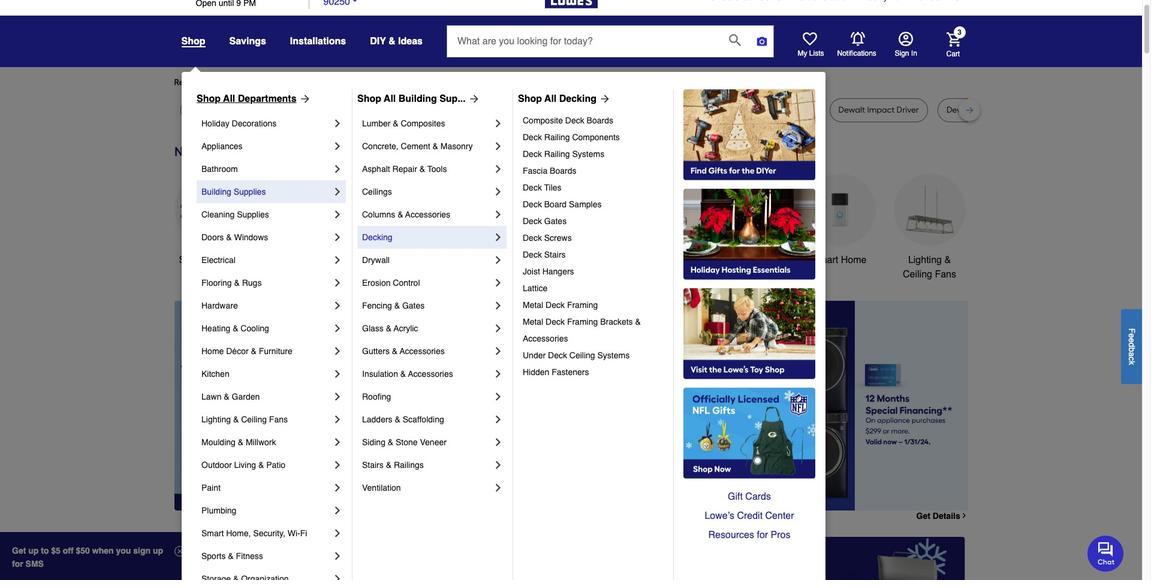Task type: vqa. For each thing, say whether or not it's contained in the screenshot.
first Add To Cart button from the right
no



Task type: describe. For each thing, give the bounding box(es) containing it.
drill for dewalt drill
[[718, 105, 732, 115]]

chevron right image for hardware
[[332, 300, 344, 312]]

lowe's credit center
[[705, 511, 795, 522]]

lumber
[[362, 119, 391, 128]]

lattice
[[523, 284, 548, 293]]

fascia
[[523, 166, 548, 176]]

smart home
[[813, 255, 867, 266]]

dewalt for dewalt bit set
[[398, 105, 424, 115]]

shop all building sup... link
[[358, 92, 480, 106]]

asphalt repair & tools link
[[362, 158, 493, 181]]

joist
[[523, 267, 540, 277]]

erosion control
[[362, 278, 420, 288]]

1 vertical spatial systems
[[598, 351, 630, 361]]

shop for shop all building sup...
[[358, 94, 382, 104]]

furniture
[[259, 347, 293, 356]]

scroll to item #4 image
[[706, 489, 734, 494]]

credit
[[738, 511, 763, 522]]

0 vertical spatial building
[[399, 94, 437, 104]]

1 vertical spatial fans
[[269, 415, 288, 425]]

shop for shop all departments
[[197, 94, 221, 104]]

& inside outdoor tools & equipment
[[688, 255, 695, 266]]

kitchen for kitchen faucets
[[536, 255, 568, 266]]

framing for metal deck framing
[[567, 301, 598, 310]]

appliances
[[202, 142, 243, 151]]

0 vertical spatial lighting
[[909, 255, 942, 266]]

1 vertical spatial boards
[[550, 166, 577, 176]]

doors & windows
[[202, 233, 268, 242]]

gift
[[728, 492, 743, 503]]

flooring & rugs link
[[202, 272, 332, 295]]

railing for systems
[[545, 149, 570, 159]]

0 horizontal spatial decking
[[362, 233, 393, 242]]

1 horizontal spatial bathroom link
[[714, 174, 786, 268]]

savings button
[[229, 31, 266, 52]]

deck inside composite deck boards link
[[566, 116, 585, 125]]

up to 30 percent off select grills and accessories. image
[[716, 537, 966, 581]]

holiday decorations link
[[202, 112, 332, 135]]

insulation
[[362, 370, 398, 379]]

0 horizontal spatial bathroom link
[[202, 158, 332, 181]]

3
[[958, 28, 962, 37]]

accessories inside the "metal deck framing brackets & accessories"
[[523, 334, 568, 344]]

lowe's home improvement cart image
[[947, 32, 961, 46]]

home décor & furniture link
[[202, 340, 332, 363]]

plumbing
[[202, 506, 237, 516]]

outdoor tools & equipment link
[[624, 174, 696, 282]]

arrow left image
[[397, 406, 409, 418]]

deck screws link
[[523, 230, 665, 247]]

3 driver from the left
[[897, 105, 920, 115]]

you for more suggestions for you
[[390, 77, 404, 88]]

windows
[[234, 233, 268, 242]]

electrical link
[[202, 249, 332, 272]]

f e e d b a c k
[[1128, 328, 1137, 365]]

when
[[92, 547, 114, 556]]

deck railing systems
[[523, 149, 605, 159]]

acrylic
[[394, 324, 418, 334]]

visit the lowe's toy shop. image
[[684, 289, 816, 380]]

impact driver bit
[[478, 105, 542, 115]]

chevron right image for plumbing
[[332, 505, 344, 517]]

cleaning supplies
[[202, 210, 269, 220]]

departments
[[238, 94, 297, 104]]

gift cards link
[[684, 488, 816, 507]]

accessories for insulation & accessories
[[408, 370, 453, 379]]

accessories for gutters & accessories
[[400, 347, 445, 356]]

impact for impact driver
[[760, 105, 787, 115]]

impact for impact driver bit
[[478, 105, 506, 115]]

smart for smart home
[[813, 255, 839, 266]]

chevron right image for lighting & ceiling fans
[[332, 414, 344, 426]]

dewalt impact driver
[[839, 105, 920, 115]]

scroll to item #5 image
[[734, 489, 763, 494]]

decking link
[[362, 226, 493, 249]]

1 horizontal spatial ceiling
[[570, 351, 595, 361]]

driver for impact driver bit
[[508, 105, 530, 115]]

equipment
[[637, 269, 683, 280]]

deck tiles
[[523, 183, 562, 193]]

fascia boards
[[523, 166, 577, 176]]

drill for dewalt drill bit set
[[976, 105, 990, 115]]

0 vertical spatial home
[[842, 255, 867, 266]]

bit for dewalt drill bit set
[[992, 105, 1002, 115]]

tools link
[[354, 174, 426, 268]]

center
[[766, 511, 795, 522]]

for left pros
[[757, 530, 769, 541]]

shop all building sup...
[[358, 94, 466, 104]]

chevron right image for ventilation
[[493, 482, 505, 494]]

0 horizontal spatial lighting & ceiling fans link
[[202, 409, 332, 431]]

ventilation link
[[362, 477, 493, 500]]

dewalt for dewalt impact driver
[[839, 105, 866, 115]]

home décor & furniture
[[202, 347, 293, 356]]

outdoor living & patio link
[[202, 454, 332, 477]]

chevron right image for columns & accessories
[[493, 209, 505, 221]]

fencing & gates
[[362, 301, 425, 311]]

glass & acrylic
[[362, 324, 418, 334]]

4 bit from the left
[[586, 105, 595, 115]]

deals
[[217, 255, 241, 266]]

samples
[[569, 200, 602, 209]]

chevron right image for paint
[[332, 482, 344, 494]]

deck inside deck gates link
[[523, 217, 542, 226]]

smart for smart home, security, wi-fi
[[202, 529, 224, 539]]

b
[[1128, 348, 1137, 352]]

chevron right image for electrical
[[332, 254, 344, 266]]

hardware
[[202, 301, 238, 311]]

moulding & millwork
[[202, 438, 276, 448]]

deck inside deck board samples link
[[523, 200, 542, 209]]

scroll to item #2 image
[[648, 489, 677, 494]]

set for dewalt bit set
[[438, 105, 451, 115]]

arrow right image for shop all departments
[[297, 93, 311, 105]]

fencing & gates link
[[362, 295, 493, 317]]

chevron right image for roofing
[[493, 391, 505, 403]]

kitchen for kitchen
[[202, 370, 230, 379]]

chevron right image for ceilings
[[493, 186, 505, 198]]

tool
[[272, 105, 288, 115]]

supplies for building supplies
[[234, 187, 266, 197]]

0 horizontal spatial bathroom
[[202, 164, 238, 174]]

composite deck boards link
[[523, 112, 665, 129]]

heating & cooling link
[[202, 317, 332, 340]]

shop these last-minute gifts. $99 or less. quantities are limited and won't last. image
[[174, 301, 368, 511]]

insulation & accessories
[[362, 370, 453, 379]]

bit for impact driver bit
[[532, 105, 542, 115]]

chevron right image for cleaning supplies
[[332, 209, 344, 221]]

roofing link
[[362, 386, 493, 409]]

chevron right image for appliances
[[332, 140, 344, 152]]

drill bit set
[[569, 105, 610, 115]]

3 set from the left
[[1004, 105, 1016, 115]]

garden
[[232, 392, 260, 402]]

all for deals
[[204, 255, 214, 266]]

shop for shop
[[181, 36, 205, 47]]

columns & accessories
[[362, 210, 451, 220]]

dewalt for dewalt tool
[[244, 105, 270, 115]]

scaffolding
[[403, 415, 444, 425]]

lowe's home improvement notification center image
[[851, 32, 865, 46]]

new deals every day during 25 days of deals image
[[174, 142, 969, 162]]

patio
[[266, 461, 286, 470]]

metal for metal deck framing
[[523, 301, 544, 310]]

deck board samples link
[[523, 196, 665, 213]]

0 horizontal spatial ceiling
[[241, 415, 267, 425]]

shop all departments link
[[197, 92, 311, 106]]

chevron right image for asphalt repair & tools
[[493, 163, 505, 175]]

0 horizontal spatial stairs
[[362, 461, 384, 470]]

3 impact from the left
[[868, 105, 895, 115]]

holiday hosting essentials. image
[[684, 189, 816, 280]]

for right suggestions
[[377, 77, 388, 88]]

chevron down image
[[350, 0, 360, 5]]

chevron right image for smart home, security, wi-fi
[[332, 528, 344, 540]]

lowe's home improvement logo image
[[545, 0, 598, 22]]

fasteners
[[552, 368, 589, 377]]

& inside the "metal deck framing brackets & accessories"
[[636, 317, 641, 327]]

sign in button
[[895, 32, 918, 58]]

0 horizontal spatial lighting & ceiling fans
[[202, 415, 288, 425]]

screws
[[545, 233, 572, 243]]

camera image
[[756, 35, 768, 47]]

get details
[[917, 512, 961, 521]]

siding
[[362, 438, 386, 448]]

wi-
[[288, 529, 300, 539]]

cement
[[401, 142, 431, 151]]

chevron right image for glass & acrylic
[[493, 323, 505, 335]]

0 vertical spatial systems
[[573, 149, 605, 159]]

resources for pros link
[[684, 526, 816, 545]]

0 vertical spatial decking
[[560, 94, 597, 104]]

lawn & garden
[[202, 392, 260, 402]]

deck screws
[[523, 233, 572, 243]]

deck tiles link
[[523, 179, 665, 196]]

chevron right image for moulding & millwork
[[332, 437, 344, 449]]

gutters
[[362, 347, 390, 356]]

0 vertical spatial fans
[[936, 269, 957, 280]]

recommended searches for you
[[174, 77, 298, 88]]

sports
[[202, 552, 226, 562]]

chevron right image for doors & windows
[[332, 232, 344, 244]]

get up to $5 off $50 when you sign up for sms
[[12, 547, 163, 569]]

suggestions
[[329, 77, 376, 88]]

dewalt tool
[[244, 105, 288, 115]]

0 vertical spatial gates
[[545, 217, 567, 226]]

dewalt for dewalt drill bit
[[315, 105, 342, 115]]

ladders & scaffolding link
[[362, 409, 493, 431]]

chevron right image for concrete, cement & masonry
[[493, 140, 505, 152]]

all for decking
[[545, 94, 557, 104]]

paint
[[202, 484, 221, 493]]

dewalt for dewalt drill
[[689, 105, 716, 115]]

search image
[[729, 34, 741, 46]]

concrete, cement & masonry
[[362, 142, 473, 151]]



Task type: locate. For each thing, give the bounding box(es) containing it.
systems up "fascia boards" link
[[573, 149, 605, 159]]

set
[[438, 105, 451, 115], [597, 105, 610, 115], [1004, 105, 1016, 115]]

chevron right image for heating & cooling
[[332, 323, 344, 335]]

living
[[234, 461, 256, 470]]

2 impact from the left
[[760, 105, 787, 115]]

get up sms
[[12, 547, 26, 556]]

1 vertical spatial decorations
[[455, 269, 506, 280]]

lighting
[[909, 255, 942, 266], [202, 415, 231, 425]]

board
[[545, 200, 567, 209]]

arrow right image
[[466, 93, 480, 105]]

deck down fascia on the top of page
[[523, 183, 542, 193]]

all up composite
[[545, 94, 557, 104]]

all up lumber
[[384, 94, 396, 104]]

for left sms
[[12, 560, 23, 569]]

1 vertical spatial lighting
[[202, 415, 231, 425]]

2 shop from the left
[[358, 94, 382, 104]]

tools up ceilings link
[[428, 164, 447, 174]]

christmas
[[459, 255, 502, 266]]

deck up hidden fasteners
[[548, 351, 567, 361]]

chevron right image for drywall
[[493, 254, 505, 266]]

deck down deck tiles at the top left of the page
[[523, 200, 542, 209]]

0 vertical spatial ceiling
[[903, 269, 933, 280]]

0 vertical spatial smart
[[813, 255, 839, 266]]

dewalt for dewalt
[[189, 105, 216, 115]]

supplies up cleaning supplies
[[234, 187, 266, 197]]

chevron right image for outdoor living & patio
[[332, 460, 344, 472]]

deck inside deck screws link
[[523, 233, 542, 243]]

0 vertical spatial lighting & ceiling fans
[[903, 255, 957, 280]]

shop left electrical
[[179, 255, 201, 266]]

1 horizontal spatial you
[[390, 77, 404, 88]]

2 horizontal spatial driver
[[897, 105, 920, 115]]

2 horizontal spatial impact
[[868, 105, 895, 115]]

glass
[[362, 324, 384, 334]]

christmas decorations
[[455, 255, 506, 280]]

deck railing components
[[523, 133, 620, 142]]

to
[[41, 547, 49, 556]]

1 vertical spatial bathroom
[[729, 255, 771, 266]]

you left more
[[283, 77, 298, 88]]

0 vertical spatial boards
[[587, 116, 614, 125]]

0 vertical spatial stairs
[[545, 250, 566, 260]]

deck inside deck railing components link
[[523, 133, 542, 142]]

shop inside shop all building sup... link
[[358, 94, 382, 104]]

accessories up decking link
[[406, 210, 451, 220]]

lowe's home improvement lists image
[[803, 32, 817, 46]]

tools up equipment
[[663, 255, 685, 266]]

smart home, security, wi-fi
[[202, 529, 307, 539]]

all
[[223, 94, 235, 104], [384, 94, 396, 104], [545, 94, 557, 104], [204, 255, 214, 266]]

shop up impact driver bit
[[518, 94, 542, 104]]

deck up deck railing components
[[566, 116, 585, 125]]

chevron right image for bathroom
[[332, 163, 344, 175]]

hidden fasteners link
[[523, 364, 665, 381]]

0 horizontal spatial kitchen
[[202, 370, 230, 379]]

ceilings
[[362, 187, 392, 197]]

1 horizontal spatial decking
[[560, 94, 597, 104]]

chevron right image for kitchen
[[332, 368, 344, 380]]

1 vertical spatial building
[[202, 187, 231, 197]]

deck stairs link
[[523, 247, 665, 263]]

hidden
[[523, 368, 550, 377]]

0 horizontal spatial smart
[[202, 529, 224, 539]]

chevron right image for sports & fitness
[[332, 551, 344, 563]]

find gifts for the diyer. image
[[684, 89, 816, 181]]

concrete, cement & masonry link
[[362, 135, 493, 158]]

metal inside the "metal deck framing brackets & accessories"
[[523, 317, 544, 327]]

0 vertical spatial shop
[[181, 36, 205, 47]]

0 horizontal spatial boards
[[550, 166, 577, 176]]

2 bit from the left
[[426, 105, 436, 115]]

deck inside metal deck framing link
[[546, 301, 565, 310]]

boards down deck railing systems at the top of page
[[550, 166, 577, 176]]

1 horizontal spatial boards
[[587, 116, 614, 125]]

shop down more suggestions for you link at top left
[[358, 94, 382, 104]]

1 vertical spatial stairs
[[362, 461, 384, 470]]

supplies up windows
[[237, 210, 269, 220]]

f e e d b a c k button
[[1122, 309, 1143, 384]]

decorations for christmas
[[455, 269, 506, 280]]

supplies for cleaning supplies
[[237, 210, 269, 220]]

1 horizontal spatial outdoor
[[626, 255, 661, 266]]

dewalt bit set
[[398, 105, 451, 115]]

1 vertical spatial outdoor
[[202, 461, 232, 470]]

outdoor for outdoor tools & equipment
[[626, 255, 661, 266]]

1 bit from the left
[[360, 105, 370, 115]]

outdoor up equipment
[[626, 255, 661, 266]]

metal down lattice on the left of the page
[[523, 301, 544, 310]]

decorations down dewalt tool
[[232, 119, 277, 128]]

0 vertical spatial bathroom
[[202, 164, 238, 174]]

get for get up to $5 off $50 when you sign up for sms
[[12, 547, 26, 556]]

smart home link
[[804, 174, 876, 268]]

christmas decorations link
[[444, 174, 516, 282]]

railing for components
[[545, 133, 570, 142]]

kitchen faucets
[[536, 255, 605, 266]]

3 shop from the left
[[518, 94, 542, 104]]

0 horizontal spatial set
[[438, 105, 451, 115]]

2 horizontal spatial arrow right image
[[946, 406, 958, 418]]

get left details
[[917, 512, 931, 521]]

set for drill bit set
[[597, 105, 610, 115]]

0 horizontal spatial gates
[[402, 301, 425, 311]]

chevron right image for lawn & garden
[[332, 391, 344, 403]]

c
[[1128, 357, 1137, 361]]

tools inside outdoor tools & equipment
[[663, 255, 685, 266]]

deck up fascia on the top of page
[[523, 149, 542, 159]]

1 horizontal spatial set
[[597, 105, 610, 115]]

accessories down the glass & acrylic link
[[400, 347, 445, 356]]

0 horizontal spatial home
[[202, 347, 224, 356]]

2 horizontal spatial tools
[[663, 255, 685, 266]]

1 horizontal spatial gates
[[545, 217, 567, 226]]

deck inside "under deck ceiling systems" link
[[548, 351, 567, 361]]

stairs down siding
[[362, 461, 384, 470]]

up left to
[[28, 547, 39, 556]]

shop up recommended at top left
[[181, 36, 205, 47]]

decorations
[[232, 119, 277, 128], [455, 269, 506, 280]]

lawn & garden link
[[202, 386, 332, 409]]

brackets
[[601, 317, 633, 327]]

kitchen up joist hangers on the top left of page
[[536, 255, 568, 266]]

& inside "link"
[[234, 278, 240, 288]]

0 vertical spatial kitchen
[[536, 255, 568, 266]]

deck inside 'deck tiles' link
[[523, 183, 542, 193]]

composite
[[523, 116, 563, 125]]

1 vertical spatial smart
[[202, 529, 224, 539]]

chevron right image for holiday decorations
[[332, 118, 344, 130]]

chevron right image
[[332, 118, 344, 130], [493, 140, 505, 152], [493, 163, 505, 175], [332, 186, 344, 198], [493, 186, 505, 198], [332, 232, 344, 244], [332, 254, 344, 266], [493, 254, 505, 266], [332, 323, 344, 335], [332, 346, 344, 358], [332, 368, 344, 380], [493, 368, 505, 380], [493, 414, 505, 426], [493, 460, 505, 472], [493, 482, 505, 494], [961, 513, 969, 520], [332, 551, 344, 563], [332, 574, 344, 581]]

d
[[1128, 343, 1137, 348]]

arrow right image
[[297, 93, 311, 105], [597, 93, 611, 105], [946, 406, 958, 418]]

4 dewalt from the left
[[398, 105, 424, 115]]

moulding
[[202, 438, 236, 448]]

lowe's home improvement account image
[[899, 32, 913, 46]]

up to 30 percent off select major appliances. plus, save up to an extra $750 on major appliances. image
[[387, 301, 969, 511]]

lumber & composites
[[362, 119, 445, 128]]

1 impact from the left
[[478, 105, 506, 115]]

decking down columns
[[362, 233, 393, 242]]

0 horizontal spatial arrow right image
[[297, 93, 311, 105]]

metal deck framing
[[523, 301, 598, 310]]

gates down board
[[545, 217, 567, 226]]

for inside get up to $5 off $50 when you sign up for sms
[[12, 560, 23, 569]]

$50
[[76, 547, 90, 556]]

chevron right image for siding & stone veneer
[[493, 437, 505, 449]]

deck inside deck railing systems link
[[523, 149, 542, 159]]

columns & accessories link
[[362, 203, 493, 226]]

outdoor tools & equipment
[[626, 255, 695, 280]]

supplies inside "link"
[[234, 187, 266, 197]]

e up d
[[1128, 333, 1137, 338]]

dewalt for dewalt drill bit set
[[947, 105, 974, 115]]

1 vertical spatial home
[[202, 347, 224, 356]]

0 vertical spatial get
[[917, 512, 931, 521]]

0 horizontal spatial building
[[202, 187, 231, 197]]

my
[[798, 49, 808, 58]]

1 vertical spatial railing
[[545, 149, 570, 159]]

lumber & composites link
[[362, 112, 493, 135]]

shop inside 'shop all departments' link
[[197, 94, 221, 104]]

1 horizontal spatial decorations
[[455, 269, 506, 280]]

diy & ideas button
[[370, 31, 423, 52]]

4 drill from the left
[[976, 105, 990, 115]]

0 horizontal spatial up
[[28, 547, 39, 556]]

deck board samples
[[523, 200, 602, 209]]

1 horizontal spatial home
[[842, 255, 867, 266]]

in
[[912, 49, 918, 58]]

building up dewalt bit set
[[399, 94, 437, 104]]

1 horizontal spatial tools
[[428, 164, 447, 174]]

1 horizontal spatial kitchen
[[536, 255, 568, 266]]

0 horizontal spatial get
[[12, 547, 26, 556]]

arrow right image for shop all decking
[[597, 93, 611, 105]]

deck railing systems link
[[523, 146, 665, 163]]

2 up from the left
[[153, 547, 163, 556]]

get for get details
[[917, 512, 931, 521]]

1 dewalt from the left
[[189, 105, 216, 115]]

building up cleaning
[[202, 187, 231, 197]]

metal down metal deck framing
[[523, 317, 544, 327]]

chat invite button image
[[1088, 535, 1125, 572]]

1 horizontal spatial driver
[[789, 105, 811, 115]]

1 shop from the left
[[197, 94, 221, 104]]

5 bit from the left
[[992, 105, 1002, 115]]

2 driver from the left
[[789, 105, 811, 115]]

impact driver
[[760, 105, 811, 115]]

decking up drill bit set
[[560, 94, 597, 104]]

2 horizontal spatial set
[[1004, 105, 1016, 115]]

shop all decking
[[518, 94, 597, 104]]

diy & ideas
[[370, 36, 423, 47]]

bathroom link
[[202, 158, 332, 181], [714, 174, 786, 268]]

decorations inside christmas decorations link
[[455, 269, 506, 280]]

gates
[[545, 217, 567, 226], [402, 301, 425, 311]]

decorations for holiday
[[232, 119, 277, 128]]

1 vertical spatial framing
[[567, 317, 598, 327]]

1 vertical spatial get
[[12, 547, 26, 556]]

1 up from the left
[[28, 547, 39, 556]]

accessories for columns & accessories
[[406, 210, 451, 220]]

sign
[[895, 49, 910, 58]]

you up shop all building sup...
[[390, 77, 404, 88]]

asphalt
[[362, 164, 390, 174]]

metal
[[523, 301, 544, 310], [523, 317, 544, 327]]

shop inside 'shop all decking' link
[[518, 94, 542, 104]]

off
[[63, 547, 74, 556]]

1 vertical spatial kitchen
[[202, 370, 230, 379]]

searches
[[234, 77, 269, 88]]

officially licensed n f l gifts. shop now. image
[[684, 388, 816, 479]]

0 vertical spatial decorations
[[232, 119, 277, 128]]

1 vertical spatial ceiling
[[570, 351, 595, 361]]

chevron right image for home décor & furniture
[[332, 346, 344, 358]]

flooring
[[202, 278, 232, 288]]

glass & acrylic link
[[362, 317, 493, 340]]

deck up joist
[[523, 250, 542, 260]]

systems up hidden fasteners link
[[598, 351, 630, 361]]

1 horizontal spatial lighting & ceiling fans
[[903, 255, 957, 280]]

1 horizontal spatial bathroom
[[729, 255, 771, 266]]

deck up deck stairs at the top left
[[523, 233, 542, 243]]

1 vertical spatial decking
[[362, 233, 393, 242]]

flooring & rugs
[[202, 278, 262, 288]]

1 horizontal spatial shop
[[358, 94, 382, 104]]

5 dewalt from the left
[[689, 105, 716, 115]]

lawn
[[202, 392, 222, 402]]

more
[[307, 77, 327, 88]]

1 railing from the top
[[545, 133, 570, 142]]

deck inside the deck stairs link
[[523, 250, 542, 260]]

veneer
[[420, 438, 447, 448]]

chevron right image for building supplies
[[332, 186, 344, 198]]

get inside get up to $5 off $50 when you sign up for sms
[[12, 547, 26, 556]]

get up to 2 free select tools or batteries when you buy 1 with select purchases. image
[[177, 537, 427, 581]]

chevron right image for decking
[[493, 232, 505, 244]]

2 e from the top
[[1128, 338, 1137, 343]]

sports & fitness link
[[202, 545, 332, 568]]

deck up deck screws at the top of the page
[[523, 217, 542, 226]]

moulding & millwork link
[[202, 431, 332, 454]]

insulation & accessories link
[[362, 363, 493, 386]]

chevron right image inside get details link
[[961, 513, 969, 520]]

repair
[[393, 164, 417, 174]]

2 set from the left
[[597, 105, 610, 115]]

outdoor down the moulding
[[202, 461, 232, 470]]

deck down lattice on the left of the page
[[546, 301, 565, 310]]

1 vertical spatial gates
[[402, 301, 425, 311]]

all down recommended searches for you
[[223, 94, 235, 104]]

chevron right image for stairs & railings
[[493, 460, 505, 472]]

1 set from the left
[[438, 105, 451, 115]]

a
[[1128, 352, 1137, 357]]

0 horizontal spatial tools
[[379, 255, 401, 266]]

chevron right image
[[493, 118, 505, 130], [332, 140, 344, 152], [332, 163, 344, 175], [332, 209, 344, 221], [493, 209, 505, 221], [493, 232, 505, 244], [332, 277, 344, 289], [493, 277, 505, 289], [332, 300, 344, 312], [493, 300, 505, 312], [493, 323, 505, 335], [493, 346, 505, 358], [332, 391, 344, 403], [493, 391, 505, 403], [332, 414, 344, 426], [332, 437, 344, 449], [493, 437, 505, 449], [332, 460, 344, 472], [332, 482, 344, 494], [332, 505, 344, 517], [332, 528, 344, 540]]

3 dewalt from the left
[[315, 105, 342, 115]]

2 drill from the left
[[569, 105, 584, 115]]

0 horizontal spatial driver
[[508, 105, 530, 115]]

deck down metal deck framing
[[546, 317, 565, 327]]

building inside "link"
[[202, 187, 231, 197]]

drill
[[344, 105, 358, 115], [569, 105, 584, 115], [718, 105, 732, 115], [976, 105, 990, 115]]

1 vertical spatial supplies
[[237, 210, 269, 220]]

chevron right image for insulation & accessories
[[493, 368, 505, 380]]

0 vertical spatial framing
[[567, 301, 598, 310]]

3 drill from the left
[[718, 105, 732, 115]]

driver down sign in
[[897, 105, 920, 115]]

chevron right image for flooring & rugs
[[332, 277, 344, 289]]

driver up composite
[[508, 105, 530, 115]]

arrow right image inside 'shop all departments' link
[[297, 93, 311, 105]]

1 horizontal spatial impact
[[760, 105, 787, 115]]

decorations down christmas
[[455, 269, 506, 280]]

deck down composite
[[523, 133, 542, 142]]

1 metal from the top
[[523, 301, 544, 310]]

2 horizontal spatial ceiling
[[903, 269, 933, 280]]

shop for shop all deals
[[179, 255, 201, 266]]

0 horizontal spatial shop
[[197, 94, 221, 104]]

framing for metal deck framing brackets & accessories
[[567, 317, 598, 327]]

3 bit from the left
[[532, 105, 542, 115]]

0 vertical spatial metal
[[523, 301, 544, 310]]

shop inside shop all deals link
[[179, 255, 201, 266]]

arrow right image inside 'shop all decking' link
[[597, 93, 611, 105]]

framing down metal deck framing link at bottom
[[567, 317, 598, 327]]

chevron right image for ladders & scaffolding
[[493, 414, 505, 426]]

1 vertical spatial metal
[[523, 317, 544, 327]]

2 framing from the top
[[567, 317, 598, 327]]

1 vertical spatial shop
[[179, 255, 201, 266]]

chevron right image for fencing & gates
[[493, 300, 505, 312]]

gates down control
[[402, 301, 425, 311]]

chevron right image for erosion control
[[493, 277, 505, 289]]

smart home, security, wi-fi link
[[202, 523, 332, 545]]

e up b
[[1128, 338, 1137, 343]]

bit for dewalt drill bit
[[360, 105, 370, 115]]

recommended searches for you heading
[[174, 77, 969, 89]]

2 you from the left
[[390, 77, 404, 88]]

1 horizontal spatial get
[[917, 512, 931, 521]]

hardware link
[[202, 295, 332, 317]]

1 drill from the left
[[344, 105, 358, 115]]

outdoor for outdoor living & patio
[[202, 461, 232, 470]]

up right sign
[[153, 547, 163, 556]]

lowe's credit center link
[[684, 507, 816, 526]]

1 you from the left
[[283, 77, 298, 88]]

7 dewalt from the left
[[947, 105, 974, 115]]

deck railing components link
[[523, 129, 665, 146]]

composites
[[401, 119, 445, 128]]

up to 35 percent off select small appliances. image
[[446, 537, 697, 581]]

&
[[389, 36, 396, 47], [393, 119, 399, 128], [433, 142, 438, 151], [420, 164, 425, 174], [398, 210, 403, 220], [226, 233, 232, 242], [688, 255, 695, 266], [945, 255, 952, 266], [234, 278, 240, 288], [395, 301, 400, 311], [636, 317, 641, 327], [233, 324, 238, 334], [386, 324, 392, 334], [251, 347, 257, 356], [392, 347, 398, 356], [401, 370, 406, 379], [224, 392, 230, 402], [233, 415, 239, 425], [395, 415, 401, 425], [238, 438, 244, 448], [388, 438, 394, 448], [259, 461, 264, 470], [386, 461, 392, 470], [228, 552, 234, 562]]

under
[[523, 351, 546, 361]]

0 vertical spatial outdoor
[[626, 255, 661, 266]]

1 horizontal spatial fans
[[936, 269, 957, 280]]

resources for pros
[[709, 530, 791, 541]]

2 metal from the top
[[523, 317, 544, 327]]

building supplies link
[[202, 181, 332, 203]]

all left deals
[[204, 255, 214, 266]]

ideas
[[398, 36, 423, 47]]

0 vertical spatial lighting & ceiling fans link
[[894, 174, 966, 282]]

1 e from the top
[[1128, 333, 1137, 338]]

all for departments
[[223, 94, 235, 104]]

1 horizontal spatial stairs
[[545, 250, 566, 260]]

deck inside the "metal deck framing brackets & accessories"
[[546, 317, 565, 327]]

railing up deck railing systems at the top of page
[[545, 133, 570, 142]]

building
[[399, 94, 437, 104], [202, 187, 231, 197]]

2 railing from the top
[[545, 149, 570, 159]]

railing up fascia boards
[[545, 149, 570, 159]]

accessories down 'gutters & accessories' link
[[408, 370, 453, 379]]

1 horizontal spatial up
[[153, 547, 163, 556]]

kitchen up the lawn
[[202, 370, 230, 379]]

0 horizontal spatial fans
[[269, 415, 288, 425]]

6 dewalt from the left
[[839, 105, 866, 115]]

1 horizontal spatial smart
[[813, 255, 839, 266]]

for up departments
[[271, 77, 282, 88]]

roofing
[[362, 392, 391, 402]]

recommended
[[174, 77, 232, 88]]

0 vertical spatial railing
[[545, 133, 570, 142]]

metal for metal deck framing brackets & accessories
[[523, 317, 544, 327]]

boards down drill bit set
[[587, 116, 614, 125]]

0 horizontal spatial you
[[283, 77, 298, 88]]

1 horizontal spatial building
[[399, 94, 437, 104]]

0 horizontal spatial impact
[[478, 105, 506, 115]]

None search field
[[447, 25, 774, 69]]

1 driver from the left
[[508, 105, 530, 115]]

0 horizontal spatial outdoor
[[202, 461, 232, 470]]

stairs down "screws"
[[545, 250, 566, 260]]

all for building
[[384, 94, 396, 104]]

1 horizontal spatial lighting & ceiling fans link
[[894, 174, 966, 282]]

1 horizontal spatial lighting
[[909, 255, 942, 266]]

framing down the lattice link
[[567, 301, 598, 310]]

chevron right image for lumber & composites
[[493, 118, 505, 130]]

shop down recommended at top left
[[197, 94, 221, 104]]

2 horizontal spatial shop
[[518, 94, 542, 104]]

0 horizontal spatial decorations
[[232, 119, 277, 128]]

1 vertical spatial lighting & ceiling fans
[[202, 415, 288, 425]]

1 framing from the top
[[567, 301, 598, 310]]

decorations inside holiday decorations "link"
[[232, 119, 277, 128]]

bit
[[360, 105, 370, 115], [426, 105, 436, 115], [532, 105, 542, 115], [586, 105, 595, 115], [992, 105, 1002, 115]]

drill for dewalt drill bit
[[344, 105, 358, 115]]

stone
[[396, 438, 418, 448]]

drywall link
[[362, 249, 493, 272]]

driver for impact driver
[[789, 105, 811, 115]]

driver down my
[[789, 105, 811, 115]]

metal deck framing brackets & accessories link
[[523, 314, 665, 347]]

you for recommended searches for you
[[283, 77, 298, 88]]

tools up erosion control
[[379, 255, 401, 266]]

outdoor inside outdoor tools & equipment
[[626, 255, 661, 266]]

siding & stone veneer link
[[362, 431, 493, 454]]

details
[[933, 512, 961, 521]]

framing inside the "metal deck framing brackets & accessories"
[[567, 317, 598, 327]]

dewalt
[[189, 105, 216, 115], [244, 105, 270, 115], [315, 105, 342, 115], [398, 105, 424, 115], [689, 105, 716, 115], [839, 105, 866, 115], [947, 105, 974, 115]]

accessories up under
[[523, 334, 568, 344]]

chevron right image for gutters & accessories
[[493, 346, 505, 358]]

2 dewalt from the left
[[244, 105, 270, 115]]

kitchen
[[536, 255, 568, 266], [202, 370, 230, 379]]

0 horizontal spatial lighting
[[202, 415, 231, 425]]

& inside button
[[389, 36, 396, 47]]

Search Query text field
[[448, 26, 720, 57]]

shop for shop all decking
[[518, 94, 542, 104]]



